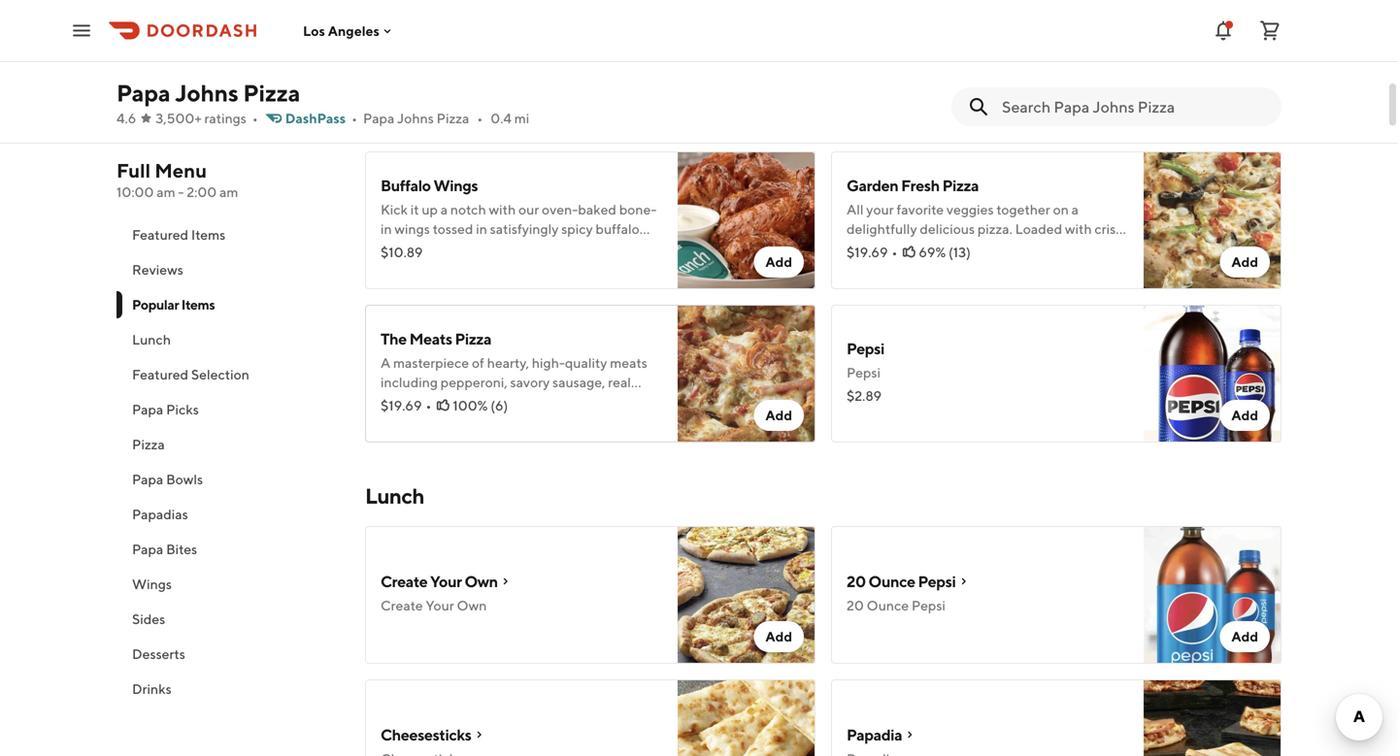 Task type: describe. For each thing, give the bounding box(es) containing it.
papa bites button
[[117, 532, 342, 567]]

johns for papa johns pizza • 0.4 mi
[[397, 110, 434, 126]]

drinks button
[[117, 672, 342, 707]]

pizza for the works pizza
[[457, 23, 493, 41]]

1 20 from the top
[[847, 573, 866, 591]]

lunch button
[[117, 323, 342, 357]]

papadias button
[[117, 497, 342, 532]]

add for garden fresh pizza
[[1232, 254, 1259, 270]]

johns for papa johns pizza
[[175, 79, 239, 107]]

los angeles button
[[303, 23, 395, 39]]

items for popular items
[[181, 297, 215, 313]]

• left 69%
[[892, 244, 898, 260]]

pizza for papa johns pizza
[[243, 79, 300, 107]]

notification bell image
[[1212, 19, 1236, 42]]

pepsi image
[[1144, 305, 1282, 443]]

pepsi pepsi $2.89
[[847, 340, 885, 404]]

full menu 10:00 am - 2:00 am
[[117, 159, 238, 200]]

create your own image
[[678, 526, 816, 664]]

0 vertical spatial ounce
[[869, 573, 916, 591]]

100% for 100% (12)
[[919, 91, 954, 107]]

papadia
[[847, 726, 903, 745]]

papa for papa bites
[[132, 542, 163, 558]]

the for the meats pizza
[[381, 330, 407, 348]]

3,500+
[[156, 110, 202, 126]]

featured selection button
[[117, 357, 342, 392]]

69%
[[919, 244, 946, 260]]

(12)
[[957, 91, 979, 107]]

2 am from the left
[[220, 184, 238, 200]]

$19.69 for the
[[381, 398, 422, 414]]

featured for featured items
[[132, 227, 189, 243]]

2 20 ounce pepsi from the top
[[847, 598, 946, 614]]

fresh
[[902, 176, 940, 195]]

3,500+ ratings •
[[156, 110, 258, 126]]

popular items
[[132, 297, 215, 313]]

papadia image
[[1144, 680, 1282, 757]]

0 items, open order cart image
[[1259, 19, 1282, 42]]

the works pizza image
[[678, 0, 816, 136]]

garden
[[847, 176, 899, 195]]

pepsi inside "pepsi pepsi $2.89"
[[847, 365, 881, 381]]

open menu image
[[70, 19, 93, 42]]

cheesesticks image
[[678, 680, 816, 757]]

1 am from the left
[[157, 184, 175, 200]]

1 vertical spatial ounce
[[867, 598, 909, 614]]

pizza for papa johns pizza • 0.4 mi
[[437, 110, 470, 126]]

cheesesticks
[[381, 726, 472, 745]]

garden fresh pizza image
[[1144, 152, 1282, 289]]

featured selection
[[132, 367, 249, 383]]

10:00
[[117, 184, 154, 200]]

meats
[[410, 330, 452, 348]]

angeles
[[328, 23, 380, 39]]

los angeles
[[303, 23, 380, 39]]

bites
[[166, 542, 197, 558]]

$19.69 • for the
[[381, 398, 432, 414]]

featured for featured selection
[[132, 367, 189, 383]]

100% for 100% (6)
[[453, 398, 488, 414]]

0 vertical spatial own
[[465, 573, 498, 591]]

wings inside button
[[132, 577, 172, 593]]

pizza button
[[117, 427, 342, 462]]

$19.69 for garden
[[847, 244, 888, 260]]

2 create your own from the top
[[381, 598, 487, 614]]

2:00
[[187, 184, 217, 200]]

-
[[178, 184, 184, 200]]

100% (12)
[[919, 91, 979, 107]]

add button for garden fresh pizza
[[1220, 247, 1271, 278]]

buffalo wings image
[[678, 152, 816, 289]]

papa picks button
[[117, 392, 342, 427]]

papa for papa johns pizza • 0.4 mi
[[363, 110, 395, 126]]

garden fresh pizza
[[847, 176, 979, 195]]

1 vertical spatial your
[[426, 598, 454, 614]]

papa johns pizza • 0.4 mi
[[363, 110, 530, 126]]

los
[[303, 23, 325, 39]]

pizza for the meats pizza
[[455, 330, 492, 348]]

1 horizontal spatial wings
[[434, 176, 478, 195]]



Task type: locate. For each thing, give the bounding box(es) containing it.
• right 'ratings'
[[252, 110, 258, 126]]

featured items button
[[117, 218, 342, 253]]

0 horizontal spatial $19.69
[[381, 398, 422, 414]]

papa for papa picks
[[132, 402, 163, 418]]

featured inside featured selection button
[[132, 367, 189, 383]]

the
[[381, 23, 407, 41], [381, 330, 407, 348]]

the for the works pizza
[[381, 23, 407, 41]]

papa up 4.6
[[117, 79, 171, 107]]

menu
[[155, 159, 207, 182]]

(13)
[[949, 244, 971, 260]]

selection
[[191, 367, 249, 383]]

pizza right the meats
[[455, 330, 492, 348]]

create
[[381, 573, 428, 591], [381, 598, 423, 614]]

add
[[766, 254, 793, 270], [1232, 254, 1259, 270], [766, 408, 793, 424], [1232, 408, 1259, 424], [766, 629, 793, 645], [1232, 629, 1259, 645]]

2 featured from the top
[[132, 367, 189, 383]]

1 create from the top
[[381, 573, 428, 591]]

100% left (12)
[[919, 91, 954, 107]]

1 vertical spatial $19.69 •
[[381, 398, 432, 414]]

sides button
[[117, 602, 342, 637]]

0 vertical spatial your
[[430, 573, 462, 591]]

0 vertical spatial 20 ounce pepsi
[[847, 573, 956, 591]]

pizza for garden fresh pizza
[[943, 176, 979, 195]]

desserts
[[132, 646, 185, 662]]

wings button
[[117, 567, 342, 602]]

• left the "0.4"
[[477, 110, 483, 126]]

featured items
[[132, 227, 226, 243]]

4.6
[[117, 110, 136, 126]]

papa bowls
[[132, 472, 203, 488]]

your
[[430, 573, 462, 591], [426, 598, 454, 614]]

add button for pepsi
[[1220, 400, 1271, 431]]

0 vertical spatial create
[[381, 573, 428, 591]]

pizza right works
[[457, 23, 493, 41]]

1 vertical spatial own
[[457, 598, 487, 614]]

papa left bites
[[132, 542, 163, 558]]

1 vertical spatial $19.69
[[381, 398, 422, 414]]

0 horizontal spatial wings
[[132, 577, 172, 593]]

johns up buffalo
[[397, 110, 434, 126]]

pizza
[[457, 23, 493, 41], [243, 79, 300, 107], [437, 110, 470, 126], [943, 176, 979, 195], [455, 330, 492, 348], [132, 437, 165, 453]]

$19.69 •
[[847, 244, 898, 260], [381, 398, 432, 414]]

johns
[[175, 79, 239, 107], [397, 110, 434, 126]]

items for featured items
[[191, 227, 226, 243]]

1 horizontal spatial johns
[[397, 110, 434, 126]]

100% left (6)
[[453, 398, 488, 414]]

own
[[465, 573, 498, 591], [457, 598, 487, 614]]

$19.69 down the meats
[[381, 398, 422, 414]]

pepsi
[[847, 340, 885, 358], [847, 365, 881, 381], [918, 573, 956, 591], [912, 598, 946, 614]]

full
[[117, 159, 151, 182]]

1 vertical spatial featured
[[132, 367, 189, 383]]

super hawaiian pizza image
[[1144, 0, 1282, 136]]

1 vertical spatial 20
[[847, 598, 864, 614]]

papa left bowls
[[132, 472, 163, 488]]

0 vertical spatial 20
[[847, 573, 866, 591]]

0 horizontal spatial 100%
[[453, 398, 488, 414]]

add for the meats pizza
[[766, 408, 793, 424]]

the left the meats
[[381, 330, 407, 348]]

0 horizontal spatial johns
[[175, 79, 239, 107]]

1 vertical spatial create
[[381, 598, 423, 614]]

1 20 ounce pepsi from the top
[[847, 573, 956, 591]]

featured
[[132, 227, 189, 243], [132, 367, 189, 383]]

wings up sides at the left bottom of the page
[[132, 577, 172, 593]]

papa picks
[[132, 402, 199, 418]]

papadias
[[132, 507, 188, 523]]

items
[[191, 227, 226, 243], [181, 297, 215, 313]]

1 horizontal spatial lunch
[[365, 484, 424, 509]]

wings
[[434, 176, 478, 195], [132, 577, 172, 593]]

desserts button
[[117, 637, 342, 672]]

0.4
[[491, 110, 512, 126]]

reviews button
[[117, 253, 342, 288]]

Item Search search field
[[1002, 96, 1267, 118]]

featured up reviews
[[132, 227, 189, 243]]

the works pizza
[[381, 23, 493, 41]]

johns up 3,500+ ratings •
[[175, 79, 239, 107]]

works
[[410, 23, 454, 41]]

ratings
[[204, 110, 247, 126]]

2 create from the top
[[381, 598, 423, 614]]

add button for the meats pizza
[[754, 400, 804, 431]]

pizza left the "0.4"
[[437, 110, 470, 126]]

items inside button
[[191, 227, 226, 243]]

1 vertical spatial johns
[[397, 110, 434, 126]]

1 vertical spatial 100%
[[453, 398, 488, 414]]

buffalo wings
[[381, 176, 478, 195]]

$2.89
[[847, 388, 882, 404]]

1 vertical spatial the
[[381, 330, 407, 348]]

0 vertical spatial wings
[[434, 176, 478, 195]]

papa johns pizza
[[117, 79, 300, 107]]

• right dashpass
[[352, 110, 358, 126]]

create your own
[[381, 573, 498, 591], [381, 598, 487, 614]]

•
[[252, 110, 258, 126], [352, 110, 358, 126], [477, 110, 483, 126], [892, 244, 898, 260], [426, 398, 432, 414]]

mi
[[515, 110, 530, 126]]

the meats pizza
[[381, 330, 492, 348]]

featured up papa picks
[[132, 367, 189, 383]]

lunch
[[132, 332, 171, 348], [365, 484, 424, 509]]

papa bowls button
[[117, 462, 342, 497]]

0 vertical spatial 100%
[[919, 91, 954, 107]]

• left '100% (6)'
[[426, 398, 432, 414]]

add button
[[754, 247, 804, 278], [1220, 247, 1271, 278], [754, 400, 804, 431], [1220, 400, 1271, 431], [754, 622, 804, 653], [1220, 622, 1271, 653]]

add button for buffalo wings
[[754, 247, 804, 278]]

pizza right fresh
[[943, 176, 979, 195]]

papa bites
[[132, 542, 197, 558]]

am right 2:00
[[220, 184, 238, 200]]

add for pepsi
[[1232, 408, 1259, 424]]

$19.69 • for garden
[[847, 244, 898, 260]]

0 vertical spatial $19.69
[[847, 244, 888, 260]]

0 vertical spatial the
[[381, 23, 407, 41]]

pizza up dashpass
[[243, 79, 300, 107]]

papa
[[117, 79, 171, 107], [363, 110, 395, 126], [132, 402, 163, 418], [132, 472, 163, 488], [132, 542, 163, 558]]

am left -
[[157, 184, 175, 200]]

papa for papa johns pizza
[[117, 79, 171, 107]]

ounce
[[869, 573, 916, 591], [867, 598, 909, 614]]

1 create your own from the top
[[381, 573, 498, 591]]

1 horizontal spatial $19.69
[[847, 244, 888, 260]]

1 vertical spatial create your own
[[381, 598, 487, 614]]

0 vertical spatial lunch
[[132, 332, 171, 348]]

69% (13)
[[919, 244, 971, 260]]

0 horizontal spatial am
[[157, 184, 175, 200]]

20
[[847, 573, 866, 591], [847, 598, 864, 614]]

(6)
[[491, 398, 508, 414]]

pizza down papa picks
[[132, 437, 165, 453]]

dashpass •
[[285, 110, 358, 126]]

$19.69 left 69%
[[847, 244, 888, 260]]

100% (6)
[[453, 398, 508, 414]]

1 vertical spatial items
[[181, 297, 215, 313]]

items up reviews button
[[191, 227, 226, 243]]

am
[[157, 184, 175, 200], [220, 184, 238, 200]]

wings right buffalo
[[434, 176, 478, 195]]

0 vertical spatial create your own
[[381, 573, 498, 591]]

0 vertical spatial items
[[191, 227, 226, 243]]

1 featured from the top
[[132, 227, 189, 243]]

1 horizontal spatial 100%
[[919, 91, 954, 107]]

buffalo
[[381, 176, 431, 195]]

picks
[[166, 402, 199, 418]]

reviews
[[132, 262, 183, 278]]

the left works
[[381, 23, 407, 41]]

papa right dashpass •
[[363, 110, 395, 126]]

popular
[[132, 297, 179, 313]]

bowls
[[166, 472, 203, 488]]

0 horizontal spatial lunch
[[132, 332, 171, 348]]

0 horizontal spatial $19.69 •
[[381, 398, 432, 414]]

items right popular
[[181, 297, 215, 313]]

100%
[[919, 91, 954, 107], [453, 398, 488, 414]]

1 horizontal spatial am
[[220, 184, 238, 200]]

1 horizontal spatial $19.69 •
[[847, 244, 898, 260]]

1 vertical spatial 20 ounce pepsi
[[847, 598, 946, 614]]

papa left picks
[[132, 402, 163, 418]]

sides
[[132, 611, 165, 628]]

20 ounce pepsi
[[847, 573, 956, 591], [847, 598, 946, 614]]

pizza inside button
[[132, 437, 165, 453]]

2 the from the top
[[381, 330, 407, 348]]

20 ounce pepsi image
[[1144, 526, 1282, 664]]

dashpass
[[285, 110, 346, 126]]

$10.89
[[381, 244, 423, 260]]

2 20 from the top
[[847, 598, 864, 614]]

featured inside featured items button
[[132, 227, 189, 243]]

papa for papa bowls
[[132, 472, 163, 488]]

add for buffalo wings
[[766, 254, 793, 270]]

1 the from the top
[[381, 23, 407, 41]]

1 vertical spatial wings
[[132, 577, 172, 593]]

$19.69
[[847, 244, 888, 260], [381, 398, 422, 414]]

0 vertical spatial johns
[[175, 79, 239, 107]]

0 vertical spatial $19.69 •
[[847, 244, 898, 260]]

$19.69 • left 69%
[[847, 244, 898, 260]]

the meats pizza image
[[678, 305, 816, 443]]

$19.69 • down the meats
[[381, 398, 432, 414]]

0 vertical spatial featured
[[132, 227, 189, 243]]

lunch inside button
[[132, 332, 171, 348]]

1 vertical spatial lunch
[[365, 484, 424, 509]]

drinks
[[132, 681, 172, 697]]



Task type: vqa. For each thing, say whether or not it's contained in the screenshot.
PETS
no



